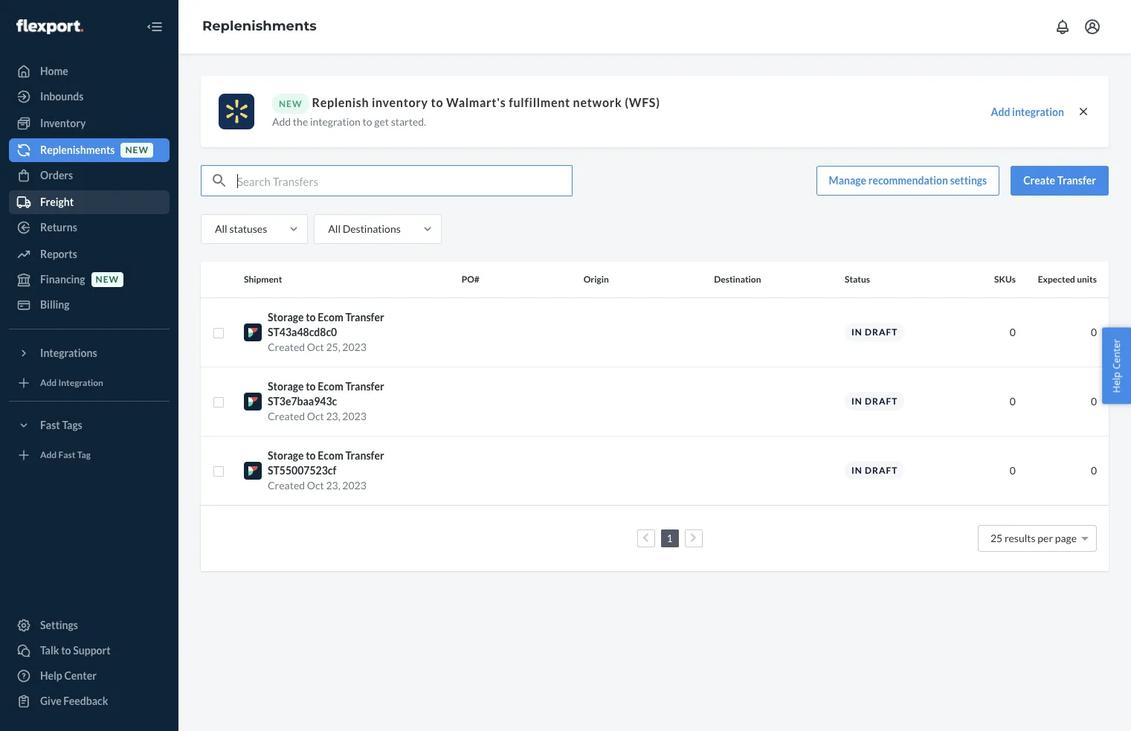 Task type: locate. For each thing, give the bounding box(es) containing it.
fast left tag
[[58, 450, 75, 461]]

to left get
[[363, 115, 372, 128]]

1 created from the top
[[268, 340, 305, 353]]

2023 for st3e7baa943c
[[342, 409, 367, 422]]

created inside storage to ecom transfer st55007523cf created oct 23, 2023
[[268, 479, 305, 491]]

0 vertical spatial in
[[852, 326, 863, 338]]

created inside storage to ecom transfer st3e7baa943c created oct 23, 2023
[[268, 409, 305, 422]]

created down st55007523cf
[[268, 479, 305, 491]]

expected units
[[1038, 274, 1097, 285]]

chevron left image
[[643, 533, 649, 543]]

23, inside storage to ecom transfer st3e7baa943c created oct 23, 2023
[[326, 409, 340, 422]]

square image
[[213, 327, 225, 339], [213, 396, 225, 408], [213, 466, 225, 478]]

1 vertical spatial square image
[[213, 396, 225, 408]]

integration
[[58, 377, 103, 389]]

storage inside storage to ecom transfer st55007523cf created oct 23, 2023
[[268, 449, 304, 462]]

created down st3e7baa943c
[[268, 409, 305, 422]]

add integration
[[40, 377, 103, 389]]

integrations button
[[9, 341, 170, 365]]

center
[[1110, 339, 1124, 369], [64, 669, 97, 682]]

23,
[[326, 409, 340, 422], [326, 479, 340, 491]]

integrations
[[40, 347, 97, 359]]

inbounds link
[[9, 85, 170, 109]]

2 vertical spatial draft
[[865, 465, 898, 476]]

3 oct from the top
[[307, 479, 324, 491]]

1 2023 from the top
[[342, 340, 367, 353]]

all for all destinations
[[328, 222, 341, 235]]

1 horizontal spatial help
[[1110, 372, 1124, 393]]

1 vertical spatial new
[[96, 274, 119, 285]]

fast left tags
[[40, 419, 60, 431]]

0 vertical spatial help
[[1110, 372, 1124, 393]]

0 vertical spatial storage
[[268, 311, 304, 323]]

get
[[374, 115, 389, 128]]

1 ecom from the top
[[318, 311, 343, 323]]

oct down st55007523cf
[[307, 479, 324, 491]]

freight link
[[9, 190, 170, 214]]

1 storage from the top
[[268, 311, 304, 323]]

0 horizontal spatial help center
[[40, 669, 97, 682]]

add integration button
[[991, 105, 1064, 119]]

0 vertical spatial in draft
[[852, 326, 898, 338]]

in draft
[[852, 326, 898, 338], [852, 396, 898, 407], [852, 465, 898, 476]]

fast tags button
[[9, 414, 170, 437]]

storage up st55007523cf
[[268, 449, 304, 462]]

to inside storage to ecom transfer st55007523cf created oct 23, 2023
[[306, 449, 316, 462]]

to right talk
[[61, 644, 71, 657]]

2 23, from the top
[[326, 479, 340, 491]]

0 vertical spatial help center
[[1110, 339, 1124, 393]]

to inside storage to ecom transfer st3e7baa943c created oct 23, 2023
[[306, 380, 316, 392]]

open notifications image
[[1054, 18, 1072, 36]]

oct
[[307, 340, 324, 353], [307, 409, 324, 422], [307, 479, 324, 491]]

new up orders link
[[125, 145, 149, 156]]

1 vertical spatial storage
[[268, 380, 304, 392]]

give feedback
[[40, 695, 108, 707]]

2023
[[342, 340, 367, 353], [342, 409, 367, 422], [342, 479, 367, 491]]

2 square image from the top
[[213, 396, 225, 408]]

add inside add integration button
[[991, 105, 1010, 118]]

1 vertical spatial ecom
[[318, 380, 343, 392]]

ecom up st55007523cf
[[318, 449, 343, 462]]

freight
[[40, 196, 74, 208]]

0 vertical spatial ecom
[[318, 311, 343, 323]]

2 vertical spatial oct
[[307, 479, 324, 491]]

st3e7baa943c
[[268, 395, 337, 407]]

23, down st55007523cf
[[326, 479, 340, 491]]

0 horizontal spatial new
[[96, 274, 119, 285]]

inbounds
[[40, 90, 84, 103]]

to for storage to ecom transfer st55007523cf created oct 23, 2023
[[306, 449, 316, 462]]

0 vertical spatial oct
[[307, 340, 324, 353]]

3 created from the top
[[268, 479, 305, 491]]

1 horizontal spatial new
[[125, 145, 149, 156]]

0 vertical spatial created
[[268, 340, 305, 353]]

all
[[215, 222, 227, 235], [328, 222, 341, 235]]

add for add integration
[[40, 377, 57, 389]]

ecom inside storage to ecom transfer st3e7baa943c created oct 23, 2023
[[318, 380, 343, 392]]

inventory
[[40, 117, 86, 129]]

integration left close icon
[[1012, 105, 1064, 118]]

to inside button
[[61, 644, 71, 657]]

in
[[852, 326, 863, 338], [852, 396, 863, 407], [852, 465, 863, 476]]

storage up st43a48cd8c0
[[268, 311, 304, 323]]

to up st43a48cd8c0
[[306, 311, 316, 323]]

0 vertical spatial fast
[[40, 419, 60, 431]]

1 draft from the top
[[865, 326, 898, 338]]

1 all from the left
[[215, 222, 227, 235]]

status
[[845, 274, 870, 285]]

2 2023 from the top
[[342, 409, 367, 422]]

2 vertical spatial created
[[268, 479, 305, 491]]

1 vertical spatial created
[[268, 409, 305, 422]]

1 23, from the top
[[326, 409, 340, 422]]

1 vertical spatial oct
[[307, 409, 324, 422]]

1 horizontal spatial help center
[[1110, 339, 1124, 393]]

1 vertical spatial in
[[852, 396, 863, 407]]

transfer for storage to ecom transfer st55007523cf created oct 23, 2023
[[345, 449, 384, 462]]

3 storage from the top
[[268, 449, 304, 462]]

oct inside storage to ecom transfer st55007523cf created oct 23, 2023
[[307, 479, 324, 491]]

transfer inside storage to ecom transfer st43a48cd8c0 created oct 25, 2023
[[345, 311, 384, 323]]

2 created from the top
[[268, 409, 305, 422]]

in draft for storage to ecom transfer st55007523cf
[[852, 465, 898, 476]]

st55007523cf
[[268, 464, 337, 476]]

0 vertical spatial square image
[[213, 327, 225, 339]]

2 vertical spatial 2023
[[342, 479, 367, 491]]

1 vertical spatial help
[[40, 669, 62, 682]]

in draft for storage to ecom transfer st43a48cd8c0
[[852, 326, 898, 338]]

oct left 25, on the top of page
[[307, 340, 324, 353]]

storage up st3e7baa943c
[[268, 380, 304, 392]]

0 horizontal spatial center
[[64, 669, 97, 682]]

0 horizontal spatial all
[[215, 222, 227, 235]]

created inside storage to ecom transfer st43a48cd8c0 created oct 25, 2023
[[268, 340, 305, 353]]

3 in draft from the top
[[852, 465, 898, 476]]

23, down st3e7baa943c
[[326, 409, 340, 422]]

po#
[[462, 274, 480, 285]]

1 vertical spatial 23,
[[326, 479, 340, 491]]

2023 inside storage to ecom transfer st55007523cf created oct 23, 2023
[[342, 479, 367, 491]]

fast
[[40, 419, 60, 431], [58, 450, 75, 461]]

help center button
[[1103, 327, 1131, 404]]

to up st3e7baa943c
[[306, 380, 316, 392]]

results
[[1005, 531, 1036, 544]]

all left 'statuses'
[[215, 222, 227, 235]]

created
[[268, 340, 305, 353], [268, 409, 305, 422], [268, 479, 305, 491]]

network
[[573, 95, 622, 109]]

to
[[431, 95, 444, 109], [363, 115, 372, 128], [306, 311, 316, 323], [306, 380, 316, 392], [306, 449, 316, 462], [61, 644, 71, 657]]

0 vertical spatial 23,
[[326, 409, 340, 422]]

in for storage to ecom transfer st43a48cd8c0
[[852, 326, 863, 338]]

integration down replenish
[[310, 115, 361, 128]]

oct down st3e7baa943c
[[307, 409, 324, 422]]

1 vertical spatial fast
[[58, 450, 75, 461]]

2023 inside storage to ecom transfer st43a48cd8c0 created oct 25, 2023
[[342, 340, 367, 353]]

add for add fast tag
[[40, 450, 57, 461]]

replenish inventory to walmart's fulfillment network (wfs)
[[312, 95, 660, 109]]

2 ecom from the top
[[318, 380, 343, 392]]

recommendation
[[869, 174, 948, 187]]

0
[[1010, 325, 1016, 338], [1091, 325, 1097, 338], [1010, 395, 1016, 407], [1091, 395, 1097, 407], [1010, 464, 1016, 476], [1091, 464, 1097, 476]]

oct inside storage to ecom transfer st43a48cd8c0 created oct 25, 2023
[[307, 340, 324, 353]]

storage inside storage to ecom transfer st43a48cd8c0 created oct 25, 2023
[[268, 311, 304, 323]]

2 vertical spatial ecom
[[318, 449, 343, 462]]

all for all statuses
[[215, 222, 227, 235]]

to up st55007523cf
[[306, 449, 316, 462]]

transfer inside storage to ecom transfer st3e7baa943c created oct 23, 2023
[[345, 380, 384, 392]]

3 ecom from the top
[[318, 449, 343, 462]]

open account menu image
[[1084, 18, 1102, 36]]

2 in from the top
[[852, 396, 863, 407]]

0 vertical spatial center
[[1110, 339, 1124, 369]]

ecom
[[318, 311, 343, 323], [318, 380, 343, 392], [318, 449, 343, 462]]

transfer inside button
[[1058, 174, 1096, 187]]

fast inside 'link'
[[58, 450, 75, 461]]

storage for storage to ecom transfer st55007523cf
[[268, 449, 304, 462]]

to inside storage to ecom transfer st43a48cd8c0 created oct 25, 2023
[[306, 311, 316, 323]]

draft
[[865, 326, 898, 338], [865, 396, 898, 407], [865, 465, 898, 476]]

transfer for storage to ecom transfer st3e7baa943c created oct 23, 2023
[[345, 380, 384, 392]]

1 square image from the top
[[213, 327, 225, 339]]

returns link
[[9, 216, 170, 240]]

add inside add fast tag 'link'
[[40, 450, 57, 461]]

talk to support button
[[9, 639, 170, 663]]

new down reports link
[[96, 274, 119, 285]]

help
[[1110, 372, 1124, 393], [40, 669, 62, 682]]

3 square image from the top
[[213, 466, 225, 478]]

all statuses
[[215, 222, 267, 235]]

create transfer link
[[1011, 166, 1109, 196]]

23, for st55007523cf
[[326, 479, 340, 491]]

transfer inside storage to ecom transfer st55007523cf created oct 23, 2023
[[345, 449, 384, 462]]

0 vertical spatial 2023
[[342, 340, 367, 353]]

1 vertical spatial replenishments
[[40, 144, 115, 156]]

ecom up 25, on the top of page
[[318, 311, 343, 323]]

home
[[40, 65, 68, 77]]

2 vertical spatial in draft
[[852, 465, 898, 476]]

1 horizontal spatial integration
[[1012, 105, 1064, 118]]

2 oct from the top
[[307, 409, 324, 422]]

home link
[[9, 60, 170, 83]]

2 vertical spatial square image
[[213, 466, 225, 478]]

ecom inside storage to ecom transfer st43a48cd8c0 created oct 25, 2023
[[318, 311, 343, 323]]

2023 inside storage to ecom transfer st3e7baa943c created oct 23, 2023
[[342, 409, 367, 422]]

0 vertical spatial new
[[125, 145, 149, 156]]

1 vertical spatial 2023
[[342, 409, 367, 422]]

1 in draft from the top
[[852, 326, 898, 338]]

2 vertical spatial in
[[852, 465, 863, 476]]

oct inside storage to ecom transfer st3e7baa943c created oct 23, 2023
[[307, 409, 324, 422]]

3 2023 from the top
[[342, 479, 367, 491]]

square image for st43a48cd8c0
[[213, 327, 225, 339]]

created for storage to ecom transfer st43a48cd8c0 created oct 25, 2023
[[268, 340, 305, 353]]

3 in from the top
[[852, 465, 863, 476]]

ecom up st3e7baa943c
[[318, 380, 343, 392]]

inventory link
[[9, 112, 170, 135]]

1 vertical spatial help center
[[40, 669, 97, 682]]

replenish
[[312, 95, 369, 109]]

create transfer button
[[1011, 166, 1109, 196]]

integration inside button
[[1012, 105, 1064, 118]]

close navigation image
[[146, 18, 164, 36]]

settings
[[950, 174, 987, 187]]

all left 'destinations'
[[328, 222, 341, 235]]

1 in from the top
[[852, 326, 863, 338]]

ecom for st3e7baa943c
[[318, 380, 343, 392]]

0 vertical spatial draft
[[865, 326, 898, 338]]

2 in draft from the top
[[852, 396, 898, 407]]

3 draft from the top
[[865, 465, 898, 476]]

created down st43a48cd8c0
[[268, 340, 305, 353]]

2 all from the left
[[328, 222, 341, 235]]

ecom inside storage to ecom transfer st55007523cf created oct 23, 2023
[[318, 449, 343, 462]]

1 horizontal spatial all
[[328, 222, 341, 235]]

add inside add integration link
[[40, 377, 57, 389]]

0 vertical spatial replenishments
[[202, 18, 317, 34]]

draft for storage to ecom transfer st43a48cd8c0
[[865, 326, 898, 338]]

1 horizontal spatial center
[[1110, 339, 1124, 369]]

2 vertical spatial storage
[[268, 449, 304, 462]]

storage
[[268, 311, 304, 323], [268, 380, 304, 392], [268, 449, 304, 462]]

1 vertical spatial draft
[[865, 396, 898, 407]]

orders link
[[9, 164, 170, 187]]

add integration
[[991, 105, 1064, 118]]

1 oct from the top
[[307, 340, 324, 353]]

fast inside dropdown button
[[40, 419, 60, 431]]

23, inside storage to ecom transfer st55007523cf created oct 23, 2023
[[326, 479, 340, 491]]

storage inside storage to ecom transfer st3e7baa943c created oct 23, 2023
[[268, 380, 304, 392]]

orders
[[40, 169, 73, 182]]

1 vertical spatial in draft
[[852, 396, 898, 407]]

integration
[[1012, 105, 1064, 118], [310, 115, 361, 128]]

new
[[125, 145, 149, 156], [96, 274, 119, 285]]

transfer
[[1058, 174, 1096, 187], [345, 311, 384, 323], [345, 380, 384, 392], [345, 449, 384, 462]]

2 storage from the top
[[268, 380, 304, 392]]

oct for st43a48cd8c0
[[307, 340, 324, 353]]



Task type: describe. For each thing, give the bounding box(es) containing it.
fast tags
[[40, 419, 82, 431]]

oct for st55007523cf
[[307, 479, 324, 491]]

to right inventory
[[431, 95, 444, 109]]

help center inside the help center link
[[40, 669, 97, 682]]

0 horizontal spatial replenishments
[[40, 144, 115, 156]]

the
[[293, 115, 308, 128]]

tags
[[62, 419, 82, 431]]

reports
[[40, 248, 77, 260]]

to for storage to ecom transfer st43a48cd8c0 created oct 25, 2023
[[306, 311, 316, 323]]

started.
[[391, 115, 426, 128]]

create transfer
[[1024, 174, 1096, 187]]

manage recommendation settings
[[829, 174, 987, 187]]

help inside button
[[1110, 372, 1124, 393]]

st43a48cd8c0
[[268, 325, 337, 338]]

storage for storage to ecom transfer st43a48cd8c0
[[268, 311, 304, 323]]

origin
[[584, 274, 609, 285]]

page
[[1055, 531, 1077, 544]]

25 results per page option
[[991, 531, 1077, 544]]

25
[[991, 531, 1003, 544]]

inventory
[[372, 95, 428, 109]]

help center inside help center button
[[1110, 339, 1124, 393]]

shipment
[[244, 274, 282, 285]]

square image for st3e7baa943c
[[213, 396, 225, 408]]

add integration link
[[9, 371, 170, 395]]

0 horizontal spatial integration
[[310, 115, 361, 128]]

chevron right image
[[690, 533, 697, 543]]

tag
[[77, 450, 91, 461]]

add fast tag link
[[9, 443, 170, 467]]

storage to ecom transfer st55007523cf created oct 23, 2023
[[268, 449, 384, 491]]

fulfillment
[[509, 95, 570, 109]]

2023 for st55007523cf
[[342, 479, 367, 491]]

new for replenishments
[[125, 145, 149, 156]]

skus
[[995, 274, 1016, 285]]

statuses
[[229, 222, 267, 235]]

25,
[[326, 340, 340, 353]]

add the integration to get started.
[[272, 115, 426, 128]]

manage
[[829, 174, 867, 187]]

close image
[[1076, 104, 1091, 119]]

financing
[[40, 273, 85, 286]]

23, for st3e7baa943c
[[326, 409, 340, 422]]

talk to support
[[40, 644, 111, 657]]

storage to ecom transfer st43a48cd8c0 created oct 25, 2023
[[268, 311, 384, 353]]

add for add the integration to get started.
[[272, 115, 291, 128]]

created for storage to ecom transfer st55007523cf created oct 23, 2023
[[268, 479, 305, 491]]

reports link
[[9, 242, 170, 266]]

units
[[1077, 274, 1097, 285]]

to for talk to support
[[61, 644, 71, 657]]

billing
[[40, 298, 70, 311]]

25 results per page
[[991, 531, 1077, 544]]

0 horizontal spatial help
[[40, 669, 62, 682]]

create
[[1024, 174, 1056, 187]]

billing link
[[9, 293, 170, 317]]

new for financing
[[96, 274, 119, 285]]

draft for storage to ecom transfer st55007523cf
[[865, 465, 898, 476]]

ecom for st55007523cf
[[318, 449, 343, 462]]

storage to ecom transfer st3e7baa943c created oct 23, 2023
[[268, 380, 384, 422]]

per
[[1038, 531, 1053, 544]]

all destinations
[[328, 222, 401, 235]]

add fast tag
[[40, 450, 91, 461]]

destinations
[[343, 222, 401, 235]]

created for storage to ecom transfer st3e7baa943c created oct 23, 2023
[[268, 409, 305, 422]]

manage recommendation settings button
[[816, 166, 1000, 196]]

to for storage to ecom transfer st3e7baa943c created oct 23, 2023
[[306, 380, 316, 392]]

1 vertical spatial center
[[64, 669, 97, 682]]

flexport logo image
[[16, 19, 83, 34]]

settings link
[[9, 614, 170, 637]]

2023 for st43a48cd8c0
[[342, 340, 367, 353]]

new
[[279, 98, 302, 109]]

center inside button
[[1110, 339, 1124, 369]]

square image for st55007523cf
[[213, 466, 225, 478]]

give feedback button
[[9, 690, 170, 713]]

returns
[[40, 221, 77, 234]]

expected
[[1038, 274, 1076, 285]]

replenishments link
[[202, 18, 317, 34]]

Search Transfers text field
[[237, 166, 572, 196]]

oct for st3e7baa943c
[[307, 409, 324, 422]]

ecom for st43a48cd8c0
[[318, 311, 343, 323]]

1 link
[[664, 531, 676, 544]]

manage recommendation settings link
[[816, 166, 1000, 196]]

1
[[667, 531, 673, 544]]

add for add integration
[[991, 105, 1010, 118]]

2 draft from the top
[[865, 396, 898, 407]]

transfer for storage to ecom transfer st43a48cd8c0 created oct 25, 2023
[[345, 311, 384, 323]]

settings
[[40, 619, 78, 632]]

(wfs)
[[625, 95, 660, 109]]

support
[[73, 644, 111, 657]]

walmart's
[[446, 95, 506, 109]]

help center link
[[9, 664, 170, 688]]

destination
[[714, 274, 761, 285]]

1 horizontal spatial replenishments
[[202, 18, 317, 34]]

talk
[[40, 644, 59, 657]]

feedback
[[63, 695, 108, 707]]

in for storage to ecom transfer st55007523cf
[[852, 465, 863, 476]]

give
[[40, 695, 61, 707]]

storage for storage to ecom transfer st3e7baa943c
[[268, 380, 304, 392]]



Task type: vqa. For each thing, say whether or not it's contained in the screenshot.
Billed for Freight*
no



